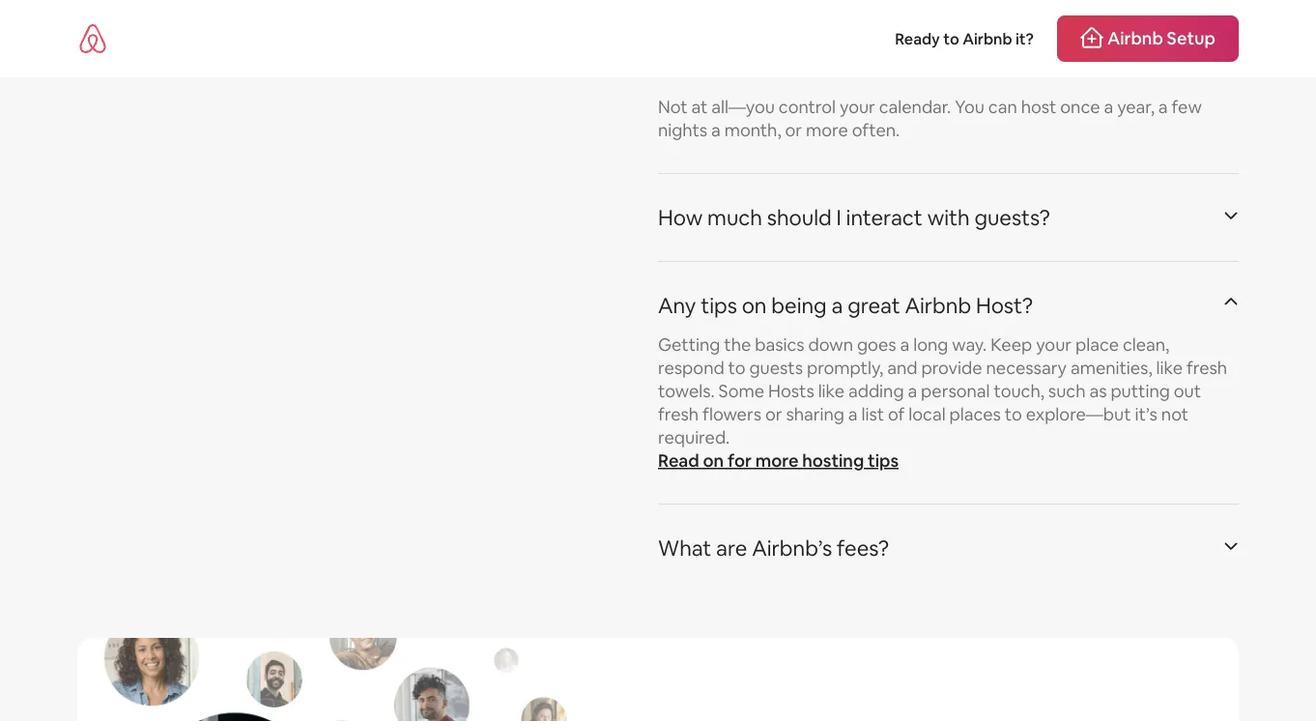 Task type: describe. For each thing, give the bounding box(es) containing it.
should
[[768, 204, 832, 232]]

1 vertical spatial i
[[837, 204, 842, 232]]

list
[[862, 404, 885, 426]]

read on for more hosting tips link
[[658, 450, 899, 473]]

down
[[809, 334, 854, 357]]

host inside dropdown button
[[778, 54, 822, 82]]

getting the basics down goes a long way. keep your place clean, respond to guests promptly, and provide necessary amenities, like fresh towels. some hosts like adding a personal touch, such as putting out fresh flowers or sharing a list of local places to explore—but it's not required. read on for more hosting tips
[[658, 334, 1228, 473]]

or inside 'getting the basics down goes a long way. keep your place clean, respond to guests promptly, and provide necessary amenities, like fresh towels. some hosts like adding a personal touch, such as putting out fresh flowers or sharing a list of local places to explore—but it's not required. read on for more hosting tips'
[[766, 404, 783, 426]]

to inside dropdown button
[[752, 54, 774, 82]]

being
[[772, 292, 827, 320]]

place
[[1076, 334, 1120, 357]]

setup
[[1168, 27, 1216, 50]]

what are airbnb's fees?
[[658, 535, 890, 562]]

can
[[989, 96, 1018, 119]]

necessary
[[987, 357, 1068, 380]]

what
[[658, 535, 712, 562]]

at
[[692, 96, 708, 119]]

to down touch,
[[1005, 404, 1023, 426]]

local
[[909, 404, 946, 426]]

some
[[719, 381, 765, 403]]

adding
[[849, 381, 905, 403]]

0 horizontal spatial i
[[692, 54, 697, 82]]

your inside 'getting the basics down goes a long way. keep your place clean, respond to guests promptly, and provide necessary amenities, like fresh towels. some hosts like adding a personal touch, such as putting out fresh flowers or sharing a list of local places to explore—but it's not required. read on for more hosting tips'
[[1037, 334, 1072, 357]]

not
[[658, 96, 688, 119]]

month,
[[725, 119, 782, 142]]

a left list
[[849, 404, 858, 426]]

are
[[717, 535, 748, 562]]

do
[[658, 54, 687, 82]]

airbnb setup
[[1108, 27, 1216, 50]]

more inside 'getting the basics down goes a long way. keep your place clean, respond to guests promptly, and provide necessary amenities, like fresh towels. some hosts like adding a personal touch, such as putting out fresh flowers or sharing a list of local places to explore—but it's not required. read on for more hosting tips'
[[756, 450, 799, 473]]

to right ready
[[944, 29, 960, 48]]

or inside not at all—you control your calendar. you can host once a year, a few nights a month, or more often.
[[786, 119, 803, 142]]

guests?
[[975, 204, 1051, 232]]

how much should i interact with guests? button
[[658, 190, 1240, 246]]

calendar.
[[880, 96, 952, 119]]

have
[[701, 54, 748, 82]]

a up and
[[901, 334, 910, 357]]

a down and
[[908, 381, 918, 403]]

airbnb setup link
[[1058, 15, 1240, 62]]

getting
[[658, 334, 721, 357]]

great
[[848, 292, 901, 320]]

with
[[928, 204, 970, 232]]

goes
[[858, 334, 897, 357]]

hosts
[[769, 381, 815, 403]]

flowers
[[703, 404, 762, 426]]

year,
[[1118, 96, 1155, 119]]

sharing
[[786, 404, 845, 426]]

a inside dropdown button
[[832, 292, 843, 320]]

a right nights
[[712, 119, 721, 142]]

tips inside dropdown button
[[701, 292, 738, 320]]

provide
[[922, 357, 983, 380]]

on inside dropdown button
[[742, 292, 767, 320]]

personal
[[922, 381, 991, 403]]

tips inside 'getting the basics down goes a long way. keep your place clean, respond to guests promptly, and provide necessary amenities, like fresh towels. some hosts like adding a personal touch, such as putting out fresh flowers or sharing a list of local places to explore—but it's not required. read on for more hosting tips'
[[868, 450, 899, 473]]

host?
[[976, 292, 1034, 320]]

the inside 'getting the basics down goes a long way. keep your place clean, respond to guests promptly, and provide necessary amenities, like fresh towels. some hosts like adding a personal touch, such as putting out fresh flowers or sharing a list of local places to explore—but it's not required. read on for more hosting tips'
[[725, 334, 752, 357]]

promptly,
[[807, 357, 884, 380]]

read
[[658, 450, 700, 473]]

places
[[950, 404, 1002, 426]]

clean,
[[1124, 334, 1170, 357]]

all—you
[[712, 96, 775, 119]]

explore—but
[[1027, 404, 1132, 426]]

any tips on being a great airbnb host? button
[[658, 278, 1240, 334]]

way.
[[953, 334, 988, 357]]

of
[[889, 404, 905, 426]]

a left few
[[1159, 96, 1169, 119]]

not at all—you control your calendar. you can host once a year, a few nights a month, or more often.
[[658, 96, 1203, 142]]

keep
[[991, 334, 1033, 357]]

all
[[826, 54, 847, 82]]



Task type: vqa. For each thing, say whether or not it's contained in the screenshot.
come
no



Task type: locate. For each thing, give the bounding box(es) containing it.
as
[[1090, 381, 1108, 403]]

i
[[692, 54, 697, 82], [837, 204, 842, 232]]

like up out
[[1157, 357, 1184, 380]]

to up some
[[729, 357, 746, 380]]

1 horizontal spatial fresh
[[1187, 357, 1228, 380]]

on
[[742, 292, 767, 320], [703, 450, 724, 473]]

more down control
[[806, 119, 849, 142]]

i right should
[[837, 204, 842, 232]]

0 vertical spatial the
[[852, 54, 885, 82]]

do i have to host all the time? button
[[658, 40, 1240, 96]]

for
[[728, 450, 752, 473]]

amenities,
[[1071, 357, 1153, 380]]

the left basics
[[725, 334, 752, 357]]

1 vertical spatial or
[[766, 404, 783, 426]]

0 horizontal spatial on
[[703, 450, 724, 473]]

such
[[1049, 381, 1086, 403]]

0 horizontal spatial the
[[725, 334, 752, 357]]

i right do
[[692, 54, 697, 82]]

1 vertical spatial your
[[1037, 334, 1072, 357]]

hosting
[[803, 450, 865, 473]]

much
[[708, 204, 763, 232]]

nights
[[658, 119, 708, 142]]

a
[[1105, 96, 1114, 119], [1159, 96, 1169, 119], [712, 119, 721, 142], [832, 292, 843, 320], [901, 334, 910, 357], [908, 381, 918, 403], [849, 404, 858, 426]]

or
[[786, 119, 803, 142], [766, 404, 783, 426]]

fresh
[[1187, 357, 1228, 380], [658, 404, 699, 426]]

1 vertical spatial more
[[756, 450, 799, 473]]

guests
[[750, 357, 804, 380]]

airbnb homepage image
[[77, 23, 108, 54]]

control
[[779, 96, 836, 119]]

your
[[840, 96, 876, 119], [1037, 334, 1072, 357]]

1 horizontal spatial the
[[852, 54, 885, 82]]

host inside not at all—you control your calendar. you can host once a year, a few nights a month, or more often.
[[1022, 96, 1057, 119]]

respond
[[658, 357, 725, 380]]

or down control
[[786, 119, 803, 142]]

1 vertical spatial tips
[[868, 450, 899, 473]]

0 horizontal spatial tips
[[701, 292, 738, 320]]

1 vertical spatial on
[[703, 450, 724, 473]]

a left year,
[[1105, 96, 1114, 119]]

airbnb
[[1108, 27, 1164, 50], [963, 29, 1013, 48], [905, 292, 972, 320]]

1 horizontal spatial tips
[[868, 450, 899, 473]]

host left all
[[778, 54, 822, 82]]

on inside 'getting the basics down goes a long way. keep your place clean, respond to guests promptly, and provide necessary amenities, like fresh towels. some hosts like adding a personal touch, such as putting out fresh flowers or sharing a list of local places to explore—but it's not required. read on for more hosting tips'
[[703, 450, 724, 473]]

often.
[[853, 119, 900, 142]]

more
[[806, 119, 849, 142], [756, 450, 799, 473]]

do i have to host all the time?
[[658, 54, 945, 82]]

how
[[658, 204, 703, 232]]

0 vertical spatial i
[[692, 54, 697, 82]]

0 horizontal spatial like
[[819, 381, 845, 403]]

fresh up out
[[1187, 357, 1228, 380]]

any tips on being a great airbnb host?
[[658, 292, 1034, 320]]

to right have
[[752, 54, 774, 82]]

out
[[1175, 381, 1202, 403]]

0 vertical spatial more
[[806, 119, 849, 142]]

airbnb left setup on the top of page
[[1108, 27, 1164, 50]]

time?
[[890, 54, 945, 82]]

a left great
[[832, 292, 843, 320]]

the inside dropdown button
[[852, 54, 885, 82]]

1 vertical spatial host
[[1022, 96, 1057, 119]]

the
[[852, 54, 885, 82], [725, 334, 752, 357]]

0 vertical spatial tips
[[701, 292, 738, 320]]

putting
[[1111, 381, 1171, 403]]

on left "for"
[[703, 450, 724, 473]]

interact
[[847, 204, 923, 232]]

airbnb's
[[752, 535, 833, 562]]

fees?
[[837, 535, 890, 562]]

1 horizontal spatial like
[[1157, 357, 1184, 380]]

on left being
[[742, 292, 767, 320]]

once
[[1061, 96, 1101, 119]]

0 horizontal spatial your
[[840, 96, 876, 119]]

1 horizontal spatial host
[[1022, 96, 1057, 119]]

like
[[1157, 357, 1184, 380], [819, 381, 845, 403]]

0 vertical spatial host
[[778, 54, 822, 82]]

0 horizontal spatial more
[[756, 450, 799, 473]]

any
[[658, 292, 697, 320]]

towels.
[[658, 381, 715, 403]]

more inside not at all—you control your calendar. you can host once a year, a few nights a month, or more often.
[[806, 119, 849, 142]]

0 horizontal spatial fresh
[[658, 404, 699, 426]]

airbnb inside dropdown button
[[905, 292, 972, 320]]

host
[[778, 54, 822, 82], [1022, 96, 1057, 119]]

host right can
[[1022, 96, 1057, 119]]

1 horizontal spatial i
[[837, 204, 842, 232]]

0 vertical spatial fresh
[[1187, 357, 1228, 380]]

basics
[[755, 334, 805, 357]]

0 vertical spatial or
[[786, 119, 803, 142]]

ready
[[896, 29, 941, 48]]

tips right any
[[701, 292, 738, 320]]

tips
[[701, 292, 738, 320], [868, 450, 899, 473]]

more right "for"
[[756, 450, 799, 473]]

to
[[944, 29, 960, 48], [752, 54, 774, 82], [729, 357, 746, 380], [1005, 404, 1023, 426]]

1 vertical spatial fresh
[[658, 404, 699, 426]]

fresh down towels.
[[658, 404, 699, 426]]

what are airbnb's fees? button
[[658, 521, 1240, 577]]

your up "necessary"
[[1037, 334, 1072, 357]]

touch,
[[994, 381, 1045, 403]]

0 horizontal spatial or
[[766, 404, 783, 426]]

required.
[[658, 427, 730, 450]]

not
[[1162, 404, 1189, 426]]

the right all
[[852, 54, 885, 82]]

long
[[914, 334, 949, 357]]

0 vertical spatial your
[[840, 96, 876, 119]]

1 vertical spatial the
[[725, 334, 752, 357]]

1 horizontal spatial more
[[806, 119, 849, 142]]

your up often.
[[840, 96, 876, 119]]

and
[[888, 357, 918, 380]]

airbnb up long
[[905, 292, 972, 320]]

like down promptly, at the right
[[819, 381, 845, 403]]

0 horizontal spatial host
[[778, 54, 822, 82]]

1 horizontal spatial on
[[742, 292, 767, 320]]

ready to airbnb it?
[[896, 29, 1035, 48]]

your inside not at all—you control your calendar. you can host once a year, a few nights a month, or more often.
[[840, 96, 876, 119]]

how much should i interact with guests?
[[658, 204, 1051, 232]]

airbnb left it?
[[963, 29, 1013, 48]]

0 vertical spatial on
[[742, 292, 767, 320]]

1 horizontal spatial your
[[1037, 334, 1072, 357]]

you
[[956, 96, 985, 119]]

1 horizontal spatial or
[[786, 119, 803, 142]]

it's
[[1136, 404, 1158, 426]]

few
[[1172, 96, 1203, 119]]

tips down list
[[868, 450, 899, 473]]

or down hosts
[[766, 404, 783, 426]]

it?
[[1016, 29, 1035, 48]]



